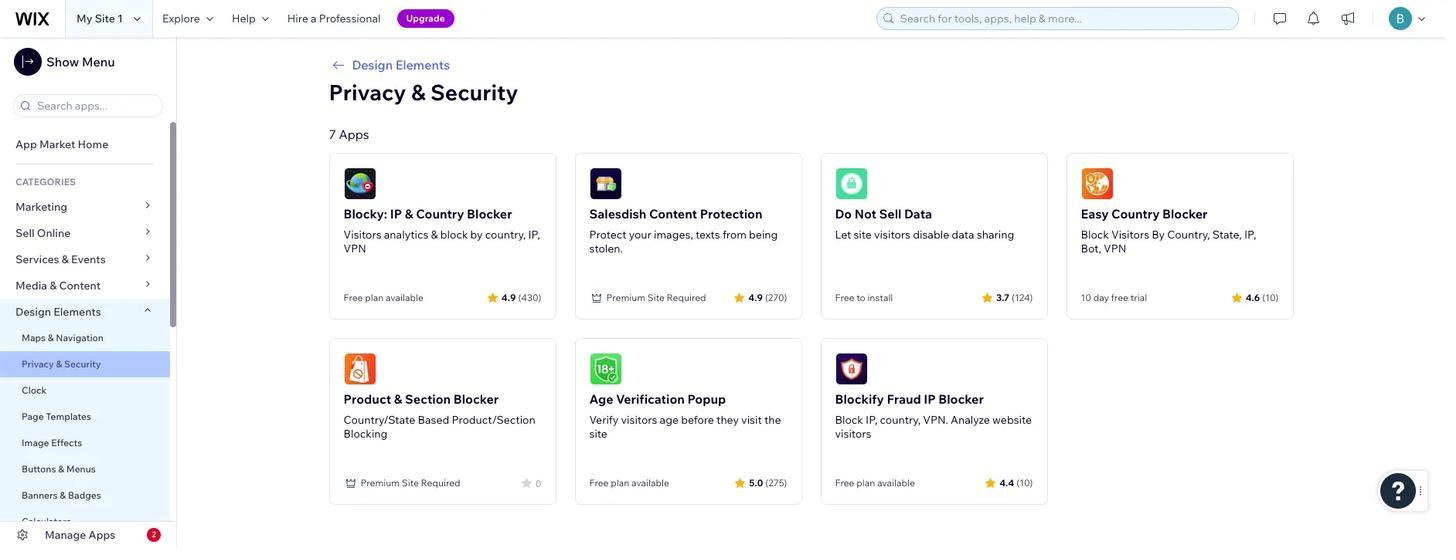 Task type: vqa. For each thing, say whether or not it's contained in the screenshot.


Task type: locate. For each thing, give the bounding box(es) containing it.
design elements link
[[329, 56, 1293, 74], [0, 299, 170, 325]]

1 vertical spatial site
[[589, 427, 607, 441]]

0 horizontal spatial available
[[386, 292, 423, 304]]

ip
[[390, 206, 402, 222], [924, 392, 936, 407]]

0 horizontal spatial 4.9
[[501, 292, 516, 303]]

privacy
[[329, 79, 406, 106], [22, 359, 54, 370]]

free right "(275)"
[[835, 478, 854, 489]]

age verification popup verify visitors age before they visit the site
[[589, 392, 781, 441]]

by
[[470, 228, 483, 242]]

1 4.9 from the left
[[501, 292, 516, 303]]

data
[[952, 228, 974, 242]]

vpn right "bot,"
[[1104, 242, 1126, 256]]

0 horizontal spatial block
[[835, 413, 863, 427]]

blocky: ip & country blocker logo image
[[344, 168, 376, 200]]

1 horizontal spatial design
[[352, 57, 393, 73]]

privacy & security inside sidebar element
[[22, 359, 101, 370]]

block inside blockify fraud ip blocker block ip, country, vpn. analyze website visitors
[[835, 413, 863, 427]]

& up the "country/state"
[[394, 392, 402, 407]]

disable
[[913, 228, 949, 242]]

0 horizontal spatial ip
[[390, 206, 402, 222]]

ip inside blocky: ip & country blocker visitors analytics & block by country, ip, vpn
[[390, 206, 402, 222]]

0 vertical spatial privacy
[[329, 79, 406, 106]]

1 horizontal spatial privacy
[[329, 79, 406, 106]]

block
[[1081, 228, 1109, 242], [835, 413, 863, 427]]

2 horizontal spatial available
[[877, 478, 915, 489]]

5.0
[[749, 477, 763, 489]]

visitors inside easy country blocker block visitors by country, state, ip, bot, vpn
[[1111, 228, 1149, 242]]

premium down blocking
[[361, 478, 400, 489]]

2 horizontal spatial visitors
[[874, 228, 910, 242]]

0 horizontal spatial design elements
[[15, 305, 101, 319]]

design elements up the maps & navigation
[[15, 305, 101, 319]]

required for protection
[[667, 292, 706, 304]]

image effects
[[22, 437, 82, 449]]

0 vertical spatial site
[[95, 12, 115, 26]]

0 horizontal spatial content
[[59, 279, 101, 293]]

0 vertical spatial content
[[649, 206, 697, 222]]

sell
[[879, 206, 902, 222], [15, 226, 35, 240]]

1 horizontal spatial block
[[1081, 228, 1109, 242]]

0 horizontal spatial visitors
[[344, 228, 382, 242]]

1 horizontal spatial 4.9
[[748, 292, 763, 303]]

banners & badges link
[[0, 483, 170, 509]]

analyze
[[951, 413, 990, 427]]

images,
[[654, 228, 693, 242]]

age
[[589, 392, 613, 407]]

design up the maps
[[15, 305, 51, 319]]

& right the maps
[[48, 332, 54, 344]]

1 vertical spatial elements
[[53, 305, 101, 319]]

1 horizontal spatial plan
[[611, 478, 629, 489]]

sell right the not
[[879, 206, 902, 222]]

vpn down blocky:
[[344, 242, 366, 256]]

0 horizontal spatial premium
[[361, 478, 400, 489]]

1 horizontal spatial vpn
[[1104, 242, 1126, 256]]

0 vertical spatial apps
[[339, 127, 369, 142]]

sell inside do not sell data let site visitors disable data sharing
[[879, 206, 902, 222]]

free plan available for age
[[589, 478, 669, 489]]

0 vertical spatial ip
[[390, 206, 402, 222]]

1 vertical spatial required
[[421, 478, 460, 489]]

privacy & security down the maps & navigation
[[22, 359, 101, 370]]

plan for blocky:
[[365, 292, 384, 304]]

1 vertical spatial content
[[59, 279, 101, 293]]

1 vertical spatial apps
[[89, 529, 115, 543]]

4.9 left (430)
[[501, 292, 516, 303]]

blocker up country, in the right of the page
[[1162, 206, 1208, 222]]

country
[[416, 206, 464, 222], [1111, 206, 1160, 222]]

country, right by
[[485, 228, 526, 242]]

& right "media"
[[50, 279, 57, 293]]

4.9 left "(270)"
[[748, 292, 763, 303]]

free right 0
[[589, 478, 609, 489]]

1 vertical spatial block
[[835, 413, 863, 427]]

0 vertical spatial design
[[352, 57, 393, 73]]

country up block
[[416, 206, 464, 222]]

1 vertical spatial design elements link
[[0, 299, 170, 325]]

stolen.
[[589, 242, 623, 256]]

0 vertical spatial security
[[430, 79, 518, 106]]

0 horizontal spatial ip,
[[528, 228, 540, 242]]

1 horizontal spatial ip,
[[866, 413, 878, 427]]

content inside salesdish content protection protect your images, texts from being stolen.
[[649, 206, 697, 222]]

2 horizontal spatial plan
[[856, 478, 875, 489]]

1 horizontal spatial visitors
[[835, 427, 871, 441]]

available
[[386, 292, 423, 304], [631, 478, 669, 489], [877, 478, 915, 489]]

country,
[[485, 228, 526, 242], [880, 413, 921, 427]]

page templates link
[[0, 404, 170, 430]]

design elements inside sidebar element
[[15, 305, 101, 319]]

0 horizontal spatial free plan available
[[344, 292, 423, 304]]

navigation
[[56, 332, 104, 344]]

visitors down blockify
[[835, 427, 871, 441]]

1 horizontal spatial site
[[854, 228, 872, 242]]

free up "product & section blocker logo" at the left of the page
[[344, 292, 363, 304]]

visitors left by
[[1111, 228, 1149, 242]]

design down professional
[[352, 57, 393, 73]]

plan for blockify
[[856, 478, 875, 489]]

site down based
[[402, 478, 419, 489]]

0 horizontal spatial visitors
[[621, 413, 657, 427]]

1 horizontal spatial design elements link
[[329, 56, 1293, 74]]

4.9
[[501, 292, 516, 303], [748, 292, 763, 303]]

0 horizontal spatial country
[[416, 206, 464, 222]]

available down analytics
[[386, 292, 423, 304]]

0 horizontal spatial vpn
[[344, 242, 366, 256]]

elements
[[396, 57, 450, 73], [53, 305, 101, 319]]

1 horizontal spatial required
[[667, 292, 706, 304]]

design
[[352, 57, 393, 73], [15, 305, 51, 319]]

0 horizontal spatial privacy & security
[[22, 359, 101, 370]]

3.7
[[996, 292, 1009, 303]]

block down the 'easy'
[[1081, 228, 1109, 242]]

0 vertical spatial block
[[1081, 228, 1109, 242]]

0 horizontal spatial plan
[[365, 292, 384, 304]]

sell left online
[[15, 226, 35, 240]]

2 visitors from the left
[[1111, 228, 1149, 242]]

country inside blocky: ip & country blocker visitors analytics & block by country, ip, vpn
[[416, 206, 464, 222]]

site down age on the left bottom of the page
[[589, 427, 607, 441]]

visitors
[[344, 228, 382, 242], [1111, 228, 1149, 242]]

2 country from the left
[[1111, 206, 1160, 222]]

design inside sidebar element
[[15, 305, 51, 319]]

maps & navigation link
[[0, 325, 170, 352]]

elements up navigation
[[53, 305, 101, 319]]

0 horizontal spatial sell
[[15, 226, 35, 240]]

Search apps... field
[[32, 95, 158, 117]]

0 vertical spatial country,
[[485, 228, 526, 242]]

free plan available
[[344, 292, 423, 304], [589, 478, 669, 489], [835, 478, 915, 489]]

vpn
[[344, 242, 366, 256], [1104, 242, 1126, 256]]

2 horizontal spatial site
[[648, 292, 665, 304]]

& left block
[[431, 228, 438, 242]]

ip up analytics
[[390, 206, 402, 222]]

media & content
[[15, 279, 101, 293]]

1 horizontal spatial premium
[[606, 292, 645, 304]]

1 vertical spatial country,
[[880, 413, 921, 427]]

easy country blocker logo image
[[1081, 168, 1113, 200]]

product
[[344, 392, 391, 407]]

country up by
[[1111, 206, 1160, 222]]

0 horizontal spatial required
[[421, 478, 460, 489]]

1 horizontal spatial available
[[631, 478, 669, 489]]

1 vertical spatial privacy & security
[[22, 359, 101, 370]]

app market home link
[[0, 131, 170, 158]]

0 vertical spatial premium site required
[[606, 292, 706, 304]]

ip, inside blocky: ip & country blocker visitors analytics & block by country, ip, vpn
[[528, 228, 540, 242]]

ip, right state,
[[1244, 228, 1256, 242]]

country,
[[1167, 228, 1210, 242]]

visitors down data
[[874, 228, 910, 242]]

1 vertical spatial premium site required
[[361, 478, 460, 489]]

site inside do not sell data let site visitors disable data sharing
[[854, 228, 872, 242]]

privacy up clock
[[22, 359, 54, 370]]

1 horizontal spatial (10)
[[1262, 292, 1279, 303]]

5.0 (275)
[[749, 477, 787, 489]]

free for blockify
[[835, 478, 854, 489]]

elements down upgrade button on the left
[[396, 57, 450, 73]]

required down based
[[421, 478, 460, 489]]

0 horizontal spatial apps
[[89, 529, 115, 543]]

available down age
[[631, 478, 669, 489]]

1 vertical spatial design elements
[[15, 305, 101, 319]]

ip, down blockify
[[866, 413, 878, 427]]

0 horizontal spatial security
[[64, 359, 101, 370]]

(10) for blockify fraud ip blocker
[[1017, 477, 1033, 489]]

image
[[22, 437, 49, 449]]

country inside easy country blocker block visitors by country, state, ip, bot, vpn
[[1111, 206, 1160, 222]]

1 vertical spatial site
[[648, 292, 665, 304]]

3.7 (124)
[[996, 292, 1033, 303]]

premium site required down blocking
[[361, 478, 460, 489]]

required down images,
[[667, 292, 706, 304]]

being
[[749, 228, 778, 242]]

blocky:
[[344, 206, 387, 222]]

1 horizontal spatial premium site required
[[606, 292, 706, 304]]

upgrade
[[406, 12, 445, 24]]

0 vertical spatial elements
[[396, 57, 450, 73]]

sharing
[[977, 228, 1014, 242]]

10 day free trial
[[1081, 292, 1147, 304]]

marketing
[[15, 200, 67, 214]]

site
[[854, 228, 872, 242], [589, 427, 607, 441]]

1 horizontal spatial visitors
[[1111, 228, 1149, 242]]

services & events link
[[0, 247, 170, 273]]

1 horizontal spatial country,
[[880, 413, 921, 427]]

0 vertical spatial site
[[854, 228, 872, 242]]

1 vertical spatial ip
[[924, 392, 936, 407]]

my site 1
[[77, 12, 123, 26]]

free left to
[[835, 292, 854, 304]]

1 horizontal spatial apps
[[339, 127, 369, 142]]

security inside sidebar element
[[64, 359, 101, 370]]

menus
[[66, 464, 96, 475]]

free for age
[[589, 478, 609, 489]]

site left 1
[[95, 12, 115, 26]]

1 horizontal spatial sell
[[879, 206, 902, 222]]

1 horizontal spatial content
[[649, 206, 697, 222]]

(10) right 4.6
[[1262, 292, 1279, 303]]

content down "services & events" link
[[59, 279, 101, 293]]

vpn.
[[923, 413, 948, 427]]

available down blockify fraud ip blocker block ip, country, vpn. analyze website visitors
[[877, 478, 915, 489]]

design elements down upgrade button on the left
[[352, 57, 450, 73]]

blocker up product/section
[[454, 392, 499, 407]]

sell online link
[[0, 220, 170, 247]]

10
[[1081, 292, 1091, 304]]

4.4
[[999, 477, 1014, 489]]

site
[[95, 12, 115, 26], [648, 292, 665, 304], [402, 478, 419, 489]]

1 vertical spatial design
[[15, 305, 51, 319]]

texts
[[696, 228, 720, 242]]

(10)
[[1262, 292, 1279, 303], [1017, 477, 1033, 489]]

page
[[22, 411, 44, 423]]

block down blockify
[[835, 413, 863, 427]]

country, inside blockify fraud ip blocker block ip, country, vpn. analyze website visitors
[[880, 413, 921, 427]]

visitors inside age verification popup verify visitors age before they visit the site
[[621, 413, 657, 427]]

1 vpn from the left
[[344, 242, 366, 256]]

free plan available for blockify
[[835, 478, 915, 489]]

section
[[405, 392, 451, 407]]

0 horizontal spatial premium site required
[[361, 478, 460, 489]]

premium down stolen.
[[606, 292, 645, 304]]

2 vpn from the left
[[1104, 242, 1126, 256]]

0 horizontal spatial (10)
[[1017, 477, 1033, 489]]

visitors down the verification
[[621, 413, 657, 427]]

0 vertical spatial design elements link
[[329, 56, 1293, 74]]

1 vertical spatial premium
[[361, 478, 400, 489]]

0 vertical spatial (10)
[[1262, 292, 1279, 303]]

premium site required
[[606, 292, 706, 304], [361, 478, 460, 489]]

1 country from the left
[[416, 206, 464, 222]]

1 visitors from the left
[[344, 228, 382, 242]]

by
[[1152, 228, 1165, 242]]

1 horizontal spatial design elements
[[352, 57, 450, 73]]

0 horizontal spatial country,
[[485, 228, 526, 242]]

privacy inside sidebar element
[[22, 359, 54, 370]]

0 horizontal spatial elements
[[53, 305, 101, 319]]

available for blocker
[[386, 292, 423, 304]]

the
[[764, 413, 781, 427]]

1 horizontal spatial ip
[[924, 392, 936, 407]]

& inside product & section blocker country/state based product/section blocking
[[394, 392, 402, 407]]

site down your
[[648, 292, 665, 304]]

(124)
[[1012, 292, 1033, 303]]

let
[[835, 228, 851, 242]]

1 horizontal spatial country
[[1111, 206, 1160, 222]]

my
[[77, 12, 92, 26]]

0 vertical spatial design elements
[[352, 57, 450, 73]]

0 vertical spatial required
[[667, 292, 706, 304]]

ip,
[[528, 228, 540, 242], [1244, 228, 1256, 242], [866, 413, 878, 427]]

apps right manage
[[89, 529, 115, 543]]

protection
[[700, 206, 762, 222]]

1 vertical spatial security
[[64, 359, 101, 370]]

premium site required for protect
[[606, 292, 706, 304]]

1 horizontal spatial free plan available
[[589, 478, 669, 489]]

apps inside sidebar element
[[89, 529, 115, 543]]

1 vertical spatial privacy
[[22, 359, 54, 370]]

not
[[855, 206, 876, 222]]

visitors down blocky:
[[344, 228, 382, 242]]

0 vertical spatial sell
[[879, 206, 902, 222]]

0 horizontal spatial site
[[589, 427, 607, 441]]

ip, inside easy country blocker block visitors by country, state, ip, bot, vpn
[[1244, 228, 1256, 242]]

1 horizontal spatial site
[[402, 478, 419, 489]]

apps right 7
[[339, 127, 369, 142]]

blocker up analyze
[[939, 392, 984, 407]]

upgrade button
[[397, 9, 454, 28]]

site right let
[[854, 228, 872, 242]]

country, down fraud
[[880, 413, 921, 427]]

categories
[[15, 176, 76, 188]]

plan
[[365, 292, 384, 304], [611, 478, 629, 489], [856, 478, 875, 489]]

privacy up 7 apps
[[329, 79, 406, 106]]

(10) right 4.4
[[1017, 477, 1033, 489]]

premium site required down your
[[606, 292, 706, 304]]

content up images,
[[649, 206, 697, 222]]

0 vertical spatial premium
[[606, 292, 645, 304]]

1 vertical spatial (10)
[[1017, 477, 1033, 489]]

blocker inside product & section blocker country/state based product/section blocking
[[454, 392, 499, 407]]

visitors inside do not sell data let site visitors disable data sharing
[[874, 228, 910, 242]]

blocking
[[344, 427, 388, 441]]

media & content link
[[0, 273, 170, 299]]

page templates
[[22, 411, 93, 423]]

ip, right by
[[528, 228, 540, 242]]

& down upgrade button on the left
[[411, 79, 426, 106]]

0 horizontal spatial design elements link
[[0, 299, 170, 325]]

2 vertical spatial site
[[402, 478, 419, 489]]

1 vertical spatial sell
[[15, 226, 35, 240]]

premium
[[606, 292, 645, 304], [361, 478, 400, 489]]

blocky: ip & country blocker visitors analytics & block by country, ip, vpn
[[344, 206, 540, 256]]

ip up vpn.
[[924, 392, 936, 407]]

blocker up by
[[467, 206, 512, 222]]

0 horizontal spatial privacy
[[22, 359, 54, 370]]

2 horizontal spatial free plan available
[[835, 478, 915, 489]]

product & section blocker logo image
[[344, 353, 376, 386]]

privacy & security down upgrade button on the left
[[329, 79, 518, 106]]

a
[[311, 12, 317, 26]]

required for section
[[421, 478, 460, 489]]

2 4.9 from the left
[[748, 292, 763, 303]]

0 vertical spatial privacy & security
[[329, 79, 518, 106]]

&
[[411, 79, 426, 106], [405, 206, 413, 222], [431, 228, 438, 242], [62, 253, 69, 267], [50, 279, 57, 293], [48, 332, 54, 344], [56, 359, 62, 370], [394, 392, 402, 407], [58, 464, 64, 475], [60, 490, 66, 502]]

0 horizontal spatial design
[[15, 305, 51, 319]]

elements inside sidebar element
[[53, 305, 101, 319]]



Task type: describe. For each thing, give the bounding box(es) containing it.
explore
[[162, 12, 200, 26]]

country, inside blocky: ip & country blocker visitors analytics & block by country, ip, vpn
[[485, 228, 526, 242]]

(10) for easy country blocker
[[1262, 292, 1279, 303]]

trial
[[1130, 292, 1147, 304]]

media
[[15, 279, 47, 293]]

clock link
[[0, 378, 170, 404]]

blocker inside easy country blocker block visitors by country, state, ip, bot, vpn
[[1162, 206, 1208, 222]]

1 horizontal spatial elements
[[396, 57, 450, 73]]

site for product & section blocker
[[402, 478, 419, 489]]

product & section blocker country/state based product/section blocking
[[344, 392, 535, 441]]

blockify
[[835, 392, 884, 407]]

data
[[904, 206, 932, 222]]

professional
[[319, 12, 381, 26]]

app market home
[[15, 138, 108, 151]]

before
[[681, 413, 714, 427]]

buttons & menus
[[22, 464, 96, 475]]

market
[[39, 138, 75, 151]]

privacy & security link
[[0, 352, 170, 378]]

analytics
[[384, 228, 428, 242]]

hire
[[287, 12, 308, 26]]

buttons & menus link
[[0, 457, 170, 483]]

premium for product
[[361, 478, 400, 489]]

blockify fraud ip blocker logo image
[[835, 353, 868, 386]]

blocker inside blocky: ip & country blocker visitors analytics & block by country, ip, vpn
[[467, 206, 512, 222]]

site inside age verification popup verify visitors age before they visit the site
[[589, 427, 607, 441]]

hire a professional link
[[278, 0, 390, 37]]

bot,
[[1081, 242, 1101, 256]]

visit
[[741, 413, 762, 427]]

available for block
[[877, 478, 915, 489]]

salesdish content protection protect your images, texts from being stolen.
[[589, 206, 778, 256]]

site for salesdish content protection
[[648, 292, 665, 304]]

hire a professional
[[287, 12, 381, 26]]

product/section
[[452, 413, 535, 427]]

0
[[535, 478, 541, 490]]

do not sell data  logo image
[[835, 168, 868, 200]]

free for do
[[835, 292, 854, 304]]

vpn inside blocky: ip & country blocker visitors analytics & block by country, ip, vpn
[[344, 242, 366, 256]]

sell inside sell online link
[[15, 226, 35, 240]]

protect
[[589, 228, 626, 242]]

menu
[[82, 54, 115, 70]]

services
[[15, 253, 59, 267]]

ip inside blockify fraud ip blocker block ip, country, vpn. analyze website visitors
[[924, 392, 936, 407]]

show
[[46, 54, 79, 70]]

1 horizontal spatial privacy & security
[[329, 79, 518, 106]]

home
[[78, 138, 108, 151]]

manage apps
[[45, 529, 115, 543]]

maps
[[22, 332, 46, 344]]

free plan available for blocky:
[[344, 292, 423, 304]]

country/state
[[344, 413, 415, 427]]

install
[[867, 292, 893, 304]]

help
[[232, 12, 256, 26]]

your
[[629, 228, 651, 242]]

blocker inside blockify fraud ip blocker block ip, country, vpn. analyze website visitors
[[939, 392, 984, 407]]

0 horizontal spatial site
[[95, 12, 115, 26]]

& left badges
[[60, 490, 66, 502]]

clock
[[22, 385, 47, 396]]

banners
[[22, 490, 58, 502]]

salesdish content protection logo image
[[589, 168, 622, 200]]

badges
[[68, 490, 101, 502]]

4.9 for salesdish content protection
[[748, 292, 763, 303]]

(430)
[[518, 292, 541, 303]]

7
[[329, 127, 336, 142]]

block
[[440, 228, 468, 242]]

4.9 for blocky: ip & country blocker
[[501, 292, 516, 303]]

Search for tools, apps, help & more... field
[[895, 8, 1234, 29]]

marketing link
[[0, 194, 170, 220]]

maps & navigation
[[22, 332, 104, 344]]

easy
[[1081, 206, 1109, 222]]

block inside easy country blocker block visitors by country, state, ip, bot, vpn
[[1081, 228, 1109, 242]]

salesdish
[[589, 206, 646, 222]]

free for blocky:
[[344, 292, 363, 304]]

plan for age
[[611, 478, 629, 489]]

(275)
[[765, 477, 787, 489]]

& up analytics
[[405, 206, 413, 222]]

blockify fraud ip blocker block ip, country, vpn. analyze website visitors
[[835, 392, 1032, 441]]

vpn inside easy country blocker block visitors by country, state, ip, bot, vpn
[[1104, 242, 1126, 256]]

available for visitors
[[631, 478, 669, 489]]

2
[[152, 530, 156, 540]]

buttons
[[22, 464, 56, 475]]

premium for salesdish
[[606, 292, 645, 304]]

manage
[[45, 529, 86, 543]]

premium site required for blocker
[[361, 478, 460, 489]]

show menu
[[46, 54, 115, 70]]

popup
[[687, 392, 726, 407]]

they
[[717, 413, 739, 427]]

banners & badges
[[22, 490, 101, 502]]

content inside sidebar element
[[59, 279, 101, 293]]

(270)
[[765, 292, 787, 303]]

age verification popup logo image
[[589, 353, 622, 386]]

& left events
[[62, 253, 69, 267]]

app
[[15, 138, 37, 151]]

4.9 (270)
[[748, 292, 787, 303]]

7 apps
[[329, 127, 369, 142]]

image effects link
[[0, 430, 170, 457]]

show menu button
[[14, 48, 115, 76]]

verification
[[616, 392, 685, 407]]

sidebar element
[[0, 37, 177, 549]]

services & events
[[15, 253, 106, 267]]

& down the maps & navigation
[[56, 359, 62, 370]]

apps for manage apps
[[89, 529, 115, 543]]

from
[[723, 228, 747, 242]]

fraud
[[887, 392, 921, 407]]

do
[[835, 206, 852, 222]]

help button
[[222, 0, 278, 37]]

website
[[992, 413, 1032, 427]]

apps for 7 apps
[[339, 127, 369, 142]]

free to install
[[835, 292, 893, 304]]

& left menus
[[58, 464, 64, 475]]

ip, inside blockify fraud ip blocker block ip, country, vpn. analyze website visitors
[[866, 413, 878, 427]]

easy country blocker block visitors by country, state, ip, bot, vpn
[[1081, 206, 1256, 256]]

effects
[[51, 437, 82, 449]]

1 horizontal spatial security
[[430, 79, 518, 106]]

verify
[[589, 413, 619, 427]]

day
[[1093, 292, 1109, 304]]

visitors inside blockify fraud ip blocker block ip, country, vpn. analyze website visitors
[[835, 427, 871, 441]]

visitors inside blocky: ip & country blocker visitors analytics & block by country, ip, vpn
[[344, 228, 382, 242]]



